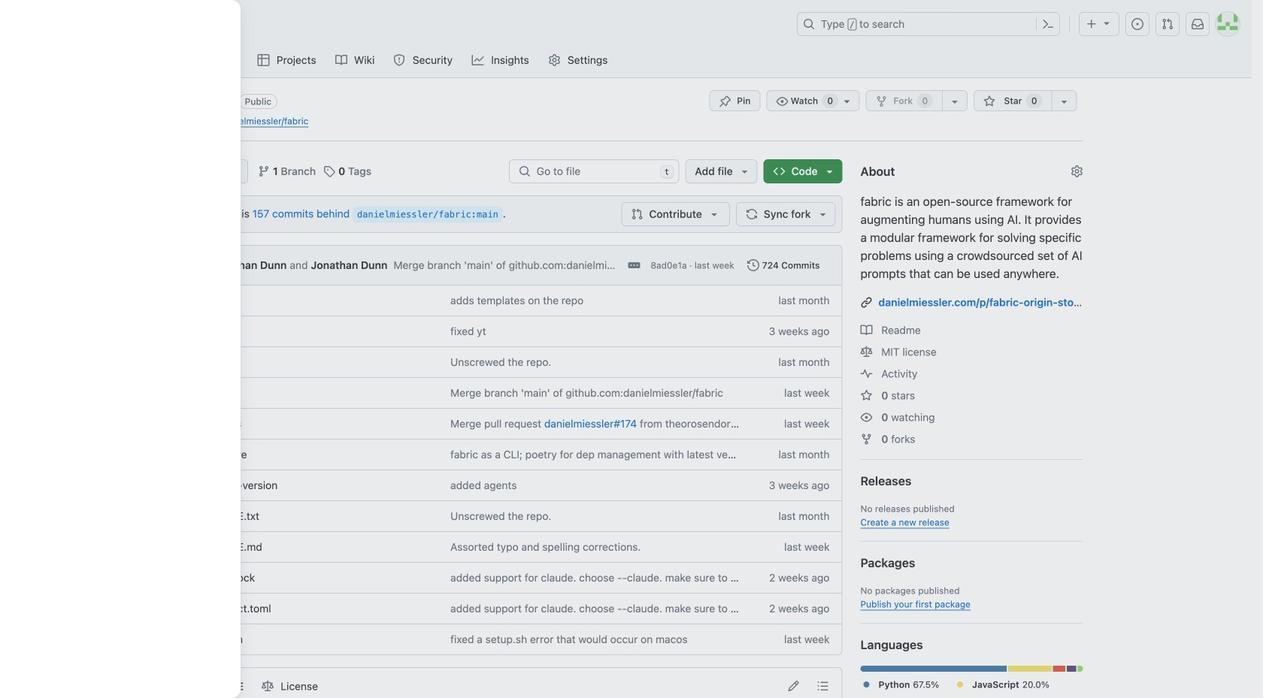 Task type: locate. For each thing, give the bounding box(es) containing it.
list
[[176, 675, 325, 699]]

edit file image
[[788, 681, 800, 693]]

issue opened image
[[1132, 18, 1144, 30]]

1 vertical spatial git pull request image
[[632, 208, 644, 220]]

1 vertical spatial repo forked image
[[861, 434, 873, 446]]

1 vertical spatial dot fill image
[[861, 696, 873, 699]]

1 horizontal spatial repo forked image
[[876, 96, 888, 108]]

0 vertical spatial star image
[[984, 96, 996, 108]]

dot fill image
[[955, 679, 967, 691], [945, 696, 957, 699]]

repo forked image down eye image
[[861, 434, 873, 446]]

0 horizontal spatial repo forked image
[[861, 434, 873, 446]]

0 horizontal spatial star image
[[861, 390, 873, 402]]

0 horizontal spatial git pull request image
[[632, 208, 644, 220]]

git branch image
[[258, 166, 270, 178]]

repo forked image left see your forks of this repository icon
[[876, 96, 888, 108]]

1 vertical spatial star image
[[861, 390, 873, 402]]

pin this repository to your profile image
[[719, 96, 731, 108]]

edit repository metadata image
[[1072, 166, 1084, 178]]

1 dot fill image from the top
[[861, 679, 873, 691]]

notifications image
[[1192, 18, 1204, 30]]

code image
[[774, 166, 786, 178]]

star image
[[984, 96, 996, 108], [861, 390, 873, 402]]

outline image
[[817, 681, 829, 693]]

triangle down image right plus icon
[[1101, 17, 1113, 29]]

git pull request image
[[1162, 18, 1174, 30], [632, 208, 644, 220]]

star image down pulse image
[[861, 390, 873, 402]]

history image
[[748, 260, 760, 272]]

1 horizontal spatial star image
[[984, 96, 996, 108]]

repo forked image
[[876, 96, 888, 108], [861, 434, 873, 446]]

add this repository to a list image
[[1059, 96, 1071, 108]]

see your forks of this repository image
[[950, 96, 962, 108]]

star image right see your forks of this repository icon
[[984, 96, 996, 108]]

1 horizontal spatial git pull request image
[[1162, 18, 1174, 30]]

0 vertical spatial dot fill image
[[861, 679, 873, 691]]

triangle down image
[[1101, 17, 1113, 29], [739, 166, 751, 178], [824, 166, 836, 178], [817, 208, 829, 220]]

dot fill image
[[861, 679, 873, 691], [861, 696, 873, 699]]



Task type: describe. For each thing, give the bounding box(es) containing it.
triangle down image
[[709, 208, 721, 220]]

2 dot fill image from the top
[[861, 696, 873, 699]]

book image
[[861, 325, 873, 337]]

0 vertical spatial dot fill image
[[955, 679, 967, 691]]

0 users starred this repository element
[[1027, 93, 1043, 108]]

command palette image
[[1043, 18, 1055, 30]]

tag image
[[324, 166, 336, 178]]

eye image
[[777, 96, 789, 108]]

triangle down image right code icon
[[824, 166, 836, 178]]

law image
[[262, 681, 274, 693]]

law image
[[861, 346, 873, 358]]

triangle down image left code icon
[[739, 166, 751, 178]]

0 vertical spatial repo forked image
[[876, 96, 888, 108]]

sync image
[[746, 208, 758, 220]]

link image
[[861, 297, 873, 309]]

0 vertical spatial git pull request image
[[1162, 18, 1174, 30]]

eye image
[[861, 412, 873, 424]]

plus image
[[1086, 18, 1098, 30]]

triangle down image right sync icon
[[817, 208, 829, 220]]

pulse image
[[861, 368, 873, 380]]

1 vertical spatial dot fill image
[[945, 696, 957, 699]]



Task type: vqa. For each thing, say whether or not it's contained in the screenshot.
LISTING
no



